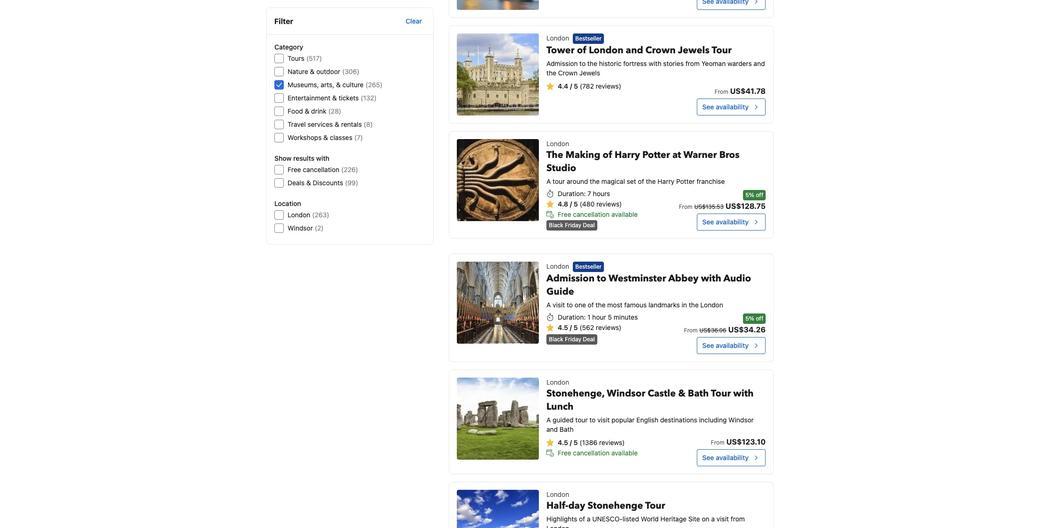 Task type: vqa. For each thing, say whether or not it's contained in the screenshot.
'10% off rental cars'
no



Task type: describe. For each thing, give the bounding box(es) containing it.
destinations
[[660, 416, 698, 424]]

see availability for stonehenge, windsor castle & bath tour with lunch
[[702, 454, 749, 462]]

with inside tower of london and crown jewels tour admission to the historic fortress with stories from yeoman warders and the crown jewels
[[649, 60, 662, 68]]

bestseller for to
[[575, 263, 602, 270]]

magical
[[602, 177, 625, 185]]

stonehenge,
[[547, 387, 605, 400]]

culture
[[343, 81, 364, 89]]

deals
[[288, 179, 305, 187]]

(132)
[[361, 94, 377, 102]]

& down 'travel services & rentals (8)'
[[323, 133, 328, 141]]

us$123.10
[[727, 438, 766, 446]]

audio
[[724, 272, 751, 285]]

arts,
[[321, 81, 334, 89]]

4.4
[[558, 82, 568, 90]]

heritage
[[661, 515, 687, 523]]

off for admission to westminster abbey with audio guide
[[756, 315, 764, 322]]

see for tower of london and crown jewels tour
[[702, 103, 714, 111]]

drink
[[311, 107, 327, 115]]

1
[[588, 313, 591, 321]]

the making of harry potter at warner bros studio image
[[457, 139, 539, 221]]

2 black from the top
[[549, 336, 563, 343]]

/ for (562
[[570, 324, 572, 332]]

london half-day stonehenge tour highlights of a unesco-listed world heritage site on a visit from london
[[547, 491, 745, 528]]

the up hour
[[596, 301, 606, 309]]

windsor (2)
[[288, 224, 324, 232]]

0 horizontal spatial bath
[[560, 426, 574, 434]]

availability for tower of london and crown jewels tour
[[716, 103, 749, 111]]

the right in
[[689, 301, 699, 309]]

to left one
[[567, 301, 573, 309]]

(782
[[580, 82, 594, 90]]

the down tower on the top right of the page
[[547, 69, 556, 77]]

making
[[566, 149, 601, 161]]

& up (28)
[[332, 94, 337, 102]]

nature
[[288, 67, 308, 75]]

5 for (1386 reviews)
[[574, 439, 578, 447]]

& right arts,
[[336, 81, 341, 89]]

famous
[[624, 301, 647, 309]]

nature & outdoor (306)
[[288, 67, 359, 75]]

the left historic at the right top of page
[[588, 60, 597, 68]]

4.5 for 4.5 / 5 (1386 reviews)
[[558, 439, 568, 447]]

food
[[288, 107, 303, 115]]

museums, arts, & culture (265)
[[288, 81, 383, 89]]

a inside the london stonehenge, windsor castle & bath tour with lunch a guided tour to visit popular english destinations including windsor and bath
[[547, 416, 551, 424]]

see availability for tower of london and crown jewels tour
[[702, 103, 749, 111]]

london inside london the making of harry potter at warner bros studio a tour around the magical set of the harry potter franchise
[[547, 140, 569, 148]]

set
[[627, 177, 636, 185]]

half-day stonehenge tour image
[[457, 490, 539, 528]]

& right deals on the top of the page
[[306, 179, 311, 187]]

day
[[568, 500, 585, 512]]

4.5 / 5 (1386 reviews)
[[558, 439, 625, 447]]

us$135.53
[[695, 203, 724, 210]]

yeoman
[[702, 60, 726, 68]]

0 vertical spatial windsor
[[288, 224, 313, 232]]

(28)
[[328, 107, 341, 115]]

the
[[547, 149, 563, 161]]

historic
[[599, 60, 622, 68]]

unesco-
[[592, 515, 623, 523]]

4.8
[[558, 200, 568, 208]]

clear button
[[402, 13, 426, 30]]

(1386
[[580, 439, 598, 447]]

us$128.75
[[726, 202, 766, 210]]

studio
[[547, 162, 576, 174]]

highlights
[[547, 515, 577, 523]]

tour for jewels
[[712, 44, 732, 57]]

london the making of harry potter at warner bros studio a tour around the magical set of the harry potter franchise
[[547, 140, 740, 185]]

1 black from the top
[[549, 222, 563, 229]]

results
[[293, 154, 315, 162]]

franchise
[[697, 177, 725, 185]]

availability for stonehenge, windsor castle & bath tour with lunch
[[716, 454, 749, 462]]

listed
[[623, 515, 639, 523]]

tours (517)
[[288, 54, 322, 62]]

from inside 5% off from us$135.53 us$128.75
[[679, 203, 693, 210]]

entertainment
[[288, 94, 331, 102]]

hours
[[593, 190, 610, 198]]

1 vertical spatial free
[[558, 210, 571, 218]]

admission inside tower of london and crown jewels tour admission to the historic fortress with stories from yeoman warders and the crown jewels
[[547, 60, 578, 68]]

(8)
[[364, 120, 373, 128]]

2 deal from the top
[[583, 336, 595, 343]]

from inside from us$41.78
[[715, 88, 728, 95]]

& left drink
[[305, 107, 309, 115]]

workshops & classes (7)
[[288, 133, 363, 141]]

bestseller for of
[[575, 35, 602, 42]]

classes
[[330, 133, 352, 141]]

(265)
[[366, 81, 383, 89]]

site
[[689, 515, 700, 523]]

of right set
[[638, 177, 644, 185]]

visit inside london half-day stonehenge tour highlights of a unesco-listed world heritage site on a visit from london
[[717, 515, 729, 523]]

visit inside admission to westminster abbey with audio guide a visit to one of the most famous landmarks in the london
[[553, 301, 565, 309]]

half-
[[547, 500, 568, 512]]

at
[[673, 149, 681, 161]]

(480
[[580, 200, 595, 208]]

& inside the london stonehenge, windsor castle & bath tour with lunch a guided tour to visit popular english destinations including windsor and bath
[[678, 387, 686, 400]]

deals & discounts (99)
[[288, 179, 358, 187]]

show results with
[[274, 154, 330, 162]]

admission inside admission to westminster abbey with audio guide a visit to one of the most famous landmarks in the london
[[547, 272, 595, 285]]

reviews) for 4.8 / 5 (480 reviews)
[[597, 200, 622, 208]]

london up half-
[[547, 491, 569, 499]]

availability for the making of harry potter at warner bros studio
[[716, 218, 749, 226]]

london up tower on the top right of the page
[[547, 34, 569, 42]]

museums,
[[288, 81, 319, 89]]

english
[[637, 416, 659, 424]]

with inside the london stonehenge, windsor castle & bath tour with lunch a guided tour to visit popular english destinations including windsor and bath
[[733, 387, 754, 400]]

minutes
[[614, 313, 638, 321]]

off for the making of harry potter at warner bros studio
[[756, 191, 764, 199]]

london up guide
[[547, 262, 569, 270]]

see for admission to westminster abbey with audio guide
[[702, 342, 714, 350]]

duration: 1 hour 5 minutes
[[558, 313, 638, 321]]

free cancellation (226)
[[288, 166, 358, 174]]

1 horizontal spatial windsor
[[607, 387, 646, 400]]

to inside the london stonehenge, windsor castle & bath tour with lunch a guided tour to visit popular english destinations including windsor and bath
[[590, 416, 596, 424]]

from inside "from us$123.10"
[[711, 439, 725, 446]]

0 vertical spatial potter
[[643, 149, 670, 161]]

clear
[[406, 17, 422, 25]]

(562
[[580, 324, 594, 332]]

1 available from the top
[[612, 210, 638, 218]]

2 vertical spatial free
[[558, 449, 571, 457]]

tower of london and crown jewels tour image
[[457, 33, 539, 116]]

(7)
[[354, 133, 363, 141]]

duration: for to
[[558, 313, 586, 321]]

around
[[567, 177, 588, 185]]

2 available from the top
[[612, 449, 638, 457]]

0 vertical spatial cancellation
[[303, 166, 339, 174]]

london down highlights
[[547, 525, 569, 528]]

tours
[[288, 54, 305, 62]]

0 vertical spatial free
[[288, 166, 301, 174]]

tour for bath
[[711, 387, 731, 400]]

westminster
[[609, 272, 666, 285]]

on
[[702, 515, 710, 523]]

/ for (1386
[[570, 439, 572, 447]]

discounts
[[313, 179, 343, 187]]



Task type: locate. For each thing, give the bounding box(es) containing it.
tour
[[553, 177, 565, 185], [576, 416, 588, 424]]

1 duration: from the top
[[558, 190, 586, 198]]

availability down "from us$123.10"
[[716, 454, 749, 462]]

1 horizontal spatial bath
[[688, 387, 709, 400]]

see availability for the making of harry potter at warner bros studio
[[702, 218, 749, 226]]

tour down studio
[[553, 177, 565, 185]]

1 horizontal spatial harry
[[658, 177, 675, 185]]

2 admission from the top
[[547, 272, 595, 285]]

from right the on
[[731, 515, 745, 523]]

rentals
[[341, 120, 362, 128]]

1 vertical spatial 4.5
[[558, 439, 568, 447]]

1 off from the top
[[756, 191, 764, 199]]

1 / from the top
[[570, 82, 572, 90]]

see down "from us$123.10"
[[702, 454, 714, 462]]

and
[[626, 44, 643, 57], [754, 60, 765, 68], [547, 426, 558, 434]]

1 vertical spatial black
[[549, 336, 563, 343]]

2 friday from the top
[[565, 336, 581, 343]]

4.5
[[558, 324, 568, 332], [558, 439, 568, 447]]

see availability down "from us$123.10"
[[702, 454, 749, 462]]

deal
[[583, 222, 595, 229], [583, 336, 595, 343]]

tour up yeoman
[[712, 44, 732, 57]]

1 vertical spatial potter
[[676, 177, 695, 185]]

see availability for admission to westminster abbey with audio guide
[[702, 342, 749, 350]]

tour for studio
[[553, 177, 565, 185]]

black friday deal down (562
[[549, 336, 595, 343]]

3 see availability from the top
[[702, 342, 749, 350]]

tickets
[[339, 94, 359, 102]]

from us$123.10
[[711, 438, 766, 446]]

2 off from the top
[[756, 315, 764, 322]]

harry up set
[[615, 149, 640, 161]]

the right set
[[646, 177, 656, 185]]

5 left (480
[[574, 200, 578, 208]]

1 vertical spatial cancellation
[[573, 210, 610, 218]]

availability down from us$41.78
[[716, 103, 749, 111]]

services
[[308, 120, 333, 128]]

london inside admission to westminster abbey with audio guide a visit to one of the most famous landmarks in the london
[[701, 301, 723, 309]]

/ left (562
[[570, 324, 572, 332]]

off inside '5% off from us$36.06 us$34.26'
[[756, 315, 764, 322]]

from left us$36.06
[[684, 327, 698, 334]]

admission up guide
[[547, 272, 595, 285]]

potter left at
[[643, 149, 670, 161]]

0 horizontal spatial jewels
[[580, 69, 600, 77]]

0 vertical spatial black friday deal
[[549, 222, 595, 229]]

potter left franchise
[[676, 177, 695, 185]]

from
[[686, 60, 700, 68], [731, 515, 745, 523]]

availability for admission to westminster abbey with audio guide
[[716, 342, 749, 350]]

warner
[[684, 149, 717, 161]]

/
[[570, 82, 572, 90], [570, 200, 572, 208], [570, 324, 572, 332], [570, 439, 572, 447]]

1 horizontal spatial visit
[[598, 416, 610, 424]]

admission to westminster abbey with audio guide a visit to one of the most famous landmarks in the london
[[547, 272, 751, 309]]

5 left (782 in the right of the page
[[574, 82, 578, 90]]

admission to westminster abbey with audio guide image
[[457, 262, 539, 344]]

(2)
[[315, 224, 324, 232]]

free cancellation available down 4.5 / 5 (1386 reviews)
[[558, 449, 638, 457]]

black friday deal down 4.8
[[549, 222, 595, 229]]

tour inside london half-day stonehenge tour highlights of a unesco-listed world heritage site on a visit from london
[[645, 500, 665, 512]]

& down (28)
[[335, 120, 339, 128]]

visit inside the london stonehenge, windsor castle & bath tour with lunch a guided tour to visit popular english destinations including windsor and bath
[[598, 416, 610, 424]]

2 a from the left
[[711, 515, 715, 523]]

the up 7
[[590, 177, 600, 185]]

3 availability from the top
[[716, 342, 749, 350]]

5
[[574, 82, 578, 90], [574, 200, 578, 208], [608, 313, 612, 321], [574, 324, 578, 332], [574, 439, 578, 447]]

2 4.5 from the top
[[558, 439, 568, 447]]

1 see from the top
[[702, 103, 714, 111]]

1 vertical spatial tour
[[711, 387, 731, 400]]

bath up the including
[[688, 387, 709, 400]]

visit right the on
[[717, 515, 729, 523]]

us$36.06
[[700, 327, 727, 334]]

0 vertical spatial bestseller
[[575, 35, 602, 42]]

windsor
[[288, 224, 313, 232], [607, 387, 646, 400], [729, 416, 754, 424]]

black down 4.5 / 5 (562 reviews)
[[549, 336, 563, 343]]

reviews) down hours
[[597, 200, 622, 208]]

workshops
[[288, 133, 322, 141]]

landmarks
[[649, 301, 680, 309]]

from down the including
[[711, 439, 725, 446]]

windsor up the popular
[[607, 387, 646, 400]]

2 horizontal spatial visit
[[717, 515, 729, 523]]

warders
[[728, 60, 752, 68]]

cancellation down 4.5 / 5 (1386 reviews)
[[573, 449, 610, 457]]

& right castle at the bottom right of page
[[678, 387, 686, 400]]

tour inside the london stonehenge, windsor castle & bath tour with lunch a guided tour to visit popular english destinations including windsor and bath
[[576, 416, 588, 424]]

world
[[641, 515, 659, 523]]

guided
[[553, 416, 574, 424]]

windsor down london (263)
[[288, 224, 313, 232]]

0 vertical spatial 5%
[[746, 191, 754, 199]]

availability down us$128.75
[[716, 218, 749, 226]]

5% inside 5% off from us$135.53 us$128.75
[[746, 191, 754, 199]]

a
[[587, 515, 591, 523], [711, 515, 715, 523]]

lunch
[[547, 401, 574, 413]]

1 5% from the top
[[746, 191, 754, 199]]

0 horizontal spatial tour
[[553, 177, 565, 185]]

harry down at
[[658, 177, 675, 185]]

(306)
[[342, 67, 359, 75]]

1 vertical spatial jewels
[[580, 69, 600, 77]]

2 free cancellation available from the top
[[558, 449, 638, 457]]

4 / from the top
[[570, 439, 572, 447]]

0 vertical spatial bath
[[688, 387, 709, 400]]

5 for (480 reviews)
[[574, 200, 578, 208]]

visit
[[553, 301, 565, 309], [598, 416, 610, 424], [717, 515, 729, 523]]

tour inside london the making of harry potter at warner bros studio a tour around the magical set of the harry potter franchise
[[553, 177, 565, 185]]

4.8 / 5 (480 reviews)
[[558, 200, 622, 208]]

2 availability from the top
[[716, 218, 749, 226]]

friday
[[565, 222, 581, 229], [565, 336, 581, 343]]

free down 4.5 / 5 (1386 reviews)
[[558, 449, 571, 457]]

0 vertical spatial visit
[[553, 301, 565, 309]]

tour up the including
[[711, 387, 731, 400]]

availability
[[716, 103, 749, 111], [716, 218, 749, 226], [716, 342, 749, 350], [716, 454, 749, 462]]

a inside london the making of harry potter at warner bros studio a tour around the magical set of the harry potter franchise
[[547, 177, 551, 185]]

a inside admission to westminster abbey with audio guide a visit to one of the most famous landmarks in the london
[[547, 301, 551, 309]]

available down set
[[612, 210, 638, 218]]

0 vertical spatial and
[[626, 44, 643, 57]]

1 a from the left
[[587, 515, 591, 523]]

london up '5% off from us$36.06 us$34.26'
[[701, 301, 723, 309]]

a down studio
[[547, 177, 551, 185]]

0 horizontal spatial a
[[587, 515, 591, 523]]

from right stories
[[686, 60, 700, 68]]

(226)
[[341, 166, 358, 174]]

/ for (480
[[570, 200, 572, 208]]

0 vertical spatial 4.5
[[558, 324, 568, 332]]

windsor up "from us$123.10"
[[729, 416, 754, 424]]

0 vertical spatial free cancellation available
[[558, 210, 638, 218]]

4.4 / 5 (782 reviews)
[[558, 82, 621, 90]]

0 vertical spatial jewels
[[678, 44, 710, 57]]

/ left (1386
[[570, 439, 572, 447]]

1 horizontal spatial from
[[731, 515, 745, 523]]

entertainment & tickets (132)
[[288, 94, 377, 102]]

london up the
[[547, 140, 569, 148]]

to up (782 in the right of the page
[[580, 60, 586, 68]]

0 vertical spatial admission
[[547, 60, 578, 68]]

2 / from the top
[[570, 200, 572, 208]]

0 vertical spatial friday
[[565, 222, 581, 229]]

and inside the london stonehenge, windsor castle & bath tour with lunch a guided tour to visit popular english destinations including windsor and bath
[[547, 426, 558, 434]]

see availability down us$36.06
[[702, 342, 749, 350]]

5% up the us$34.26
[[746, 315, 754, 322]]

free up deals on the top of the page
[[288, 166, 301, 174]]

1 vertical spatial off
[[756, 315, 764, 322]]

duration: for studio
[[558, 190, 586, 198]]

1 friday from the top
[[565, 222, 581, 229]]

most
[[607, 301, 623, 309]]

2 vertical spatial and
[[547, 426, 558, 434]]

off up us$128.75
[[756, 191, 764, 199]]

5 for (782 reviews)
[[574, 82, 578, 90]]

available
[[612, 210, 638, 218], [612, 449, 638, 457]]

& down (517)
[[310, 67, 315, 75]]

london
[[547, 34, 569, 42], [589, 44, 624, 57], [547, 140, 569, 148], [288, 211, 310, 219], [547, 262, 569, 270], [701, 301, 723, 309], [547, 378, 569, 386], [547, 491, 569, 499], [547, 525, 569, 528]]

0 vertical spatial harry
[[615, 149, 640, 161]]

see down us$36.06
[[702, 342, 714, 350]]

0 vertical spatial duration:
[[558, 190, 586, 198]]

0 vertical spatial deal
[[583, 222, 595, 229]]

1 availability from the top
[[716, 103, 749, 111]]

0 horizontal spatial windsor
[[288, 224, 313, 232]]

category
[[274, 43, 303, 51]]

3 / from the top
[[570, 324, 572, 332]]

to inside tower of london and crown jewels tour admission to the historic fortress with stories from yeoman warders and the crown jewels
[[580, 60, 586, 68]]

2 vertical spatial windsor
[[729, 416, 754, 424]]

a left unesco-
[[587, 515, 591, 523]]

0 vertical spatial a
[[547, 177, 551, 185]]

of down day
[[579, 515, 585, 523]]

availability down the us$34.26
[[716, 342, 749, 350]]

the
[[588, 60, 597, 68], [547, 69, 556, 77], [590, 177, 600, 185], [646, 177, 656, 185], [596, 301, 606, 309], [689, 301, 699, 309]]

of inside london half-day stonehenge tour highlights of a unesco-listed world heritage site on a visit from london
[[579, 515, 585, 523]]

1 horizontal spatial a
[[711, 515, 715, 523]]

a left guided
[[547, 416, 551, 424]]

3 a from the top
[[547, 416, 551, 424]]

1 horizontal spatial and
[[626, 44, 643, 57]]

bros
[[720, 149, 740, 161]]

0 horizontal spatial crown
[[558, 69, 578, 77]]

4 see from the top
[[702, 454, 714, 462]]

visit left the popular
[[598, 416, 610, 424]]

see availability down 5% off from us$135.53 us$128.75 on the right of page
[[702, 218, 749, 226]]

1 vertical spatial windsor
[[607, 387, 646, 400]]

tour inside the london stonehenge, windsor castle & bath tour with lunch a guided tour to visit popular english destinations including windsor and bath
[[711, 387, 731, 400]]

2 see availability from the top
[[702, 218, 749, 226]]

black down 4.8
[[549, 222, 563, 229]]

tour inside tower of london and crown jewels tour admission to the historic fortress with stories from yeoman warders and the crown jewels
[[712, 44, 732, 57]]

admission to the tower bridge exhibition image
[[457, 0, 539, 10]]

3 see from the top
[[702, 342, 714, 350]]

4.5 for 4.5 / 5 (562 reviews)
[[558, 324, 568, 332]]

5% for admission to westminster abbey with audio guide
[[746, 315, 754, 322]]

tour right guided
[[576, 416, 588, 424]]

1 vertical spatial available
[[612, 449, 638, 457]]

1 vertical spatial friday
[[565, 336, 581, 343]]

london inside the london stonehenge, windsor castle & bath tour with lunch a guided tour to visit popular english destinations including windsor and bath
[[547, 378, 569, 386]]

1 vertical spatial bestseller
[[575, 263, 602, 270]]

deal down 4.8 / 5 (480 reviews)
[[583, 222, 595, 229]]

of inside admission to westminster abbey with audio guide a visit to one of the most famous landmarks in the london
[[588, 301, 594, 309]]

free
[[288, 166, 301, 174], [558, 210, 571, 218], [558, 449, 571, 457]]

london stonehenge, windsor castle & bath tour with lunch a guided tour to visit popular english destinations including windsor and bath
[[547, 378, 754, 434]]

tower of london and crown jewels tour admission to the historic fortress with stories from yeoman warders and the crown jewels
[[547, 44, 765, 77]]

1 black friday deal from the top
[[549, 222, 595, 229]]

from inside london half-day stonehenge tour highlights of a unesco-listed world heritage site on a visit from london
[[731, 515, 745, 523]]

5% for the making of harry potter at warner bros studio
[[746, 191, 754, 199]]

with
[[649, 60, 662, 68], [316, 154, 330, 162], [701, 272, 721, 285], [733, 387, 754, 400]]

0 vertical spatial crown
[[646, 44, 676, 57]]

deal down 4.5 / 5 (562 reviews)
[[583, 336, 595, 343]]

1 a from the top
[[547, 177, 551, 185]]

5 left (562
[[574, 324, 578, 332]]

crown up stories
[[646, 44, 676, 57]]

/ for (782
[[570, 82, 572, 90]]

reviews) right (1386
[[599, 439, 625, 447]]

us$41.78
[[730, 87, 766, 95]]

2 vertical spatial tour
[[645, 500, 665, 512]]

reviews) for 4.5 / 5 (562 reviews)
[[596, 324, 622, 332]]

location
[[274, 199, 301, 208]]

5% off from us$135.53 us$128.75
[[679, 191, 766, 210]]

5% inside '5% off from us$36.06 us$34.26'
[[746, 315, 754, 322]]

1 vertical spatial crown
[[558, 69, 578, 77]]

from us$41.78
[[715, 87, 766, 95]]

1 vertical spatial from
[[731, 515, 745, 523]]

2 bestseller from the top
[[575, 263, 602, 270]]

2 5% from the top
[[746, 315, 754, 322]]

black friday deal
[[549, 222, 595, 229], [549, 336, 595, 343]]

london up historic at the right top of page
[[589, 44, 624, 57]]

2 see from the top
[[702, 218, 714, 226]]

1 vertical spatial bath
[[560, 426, 574, 434]]

duration: down one
[[558, 313, 586, 321]]

of right making
[[603, 149, 612, 161]]

london inside tower of london and crown jewels tour admission to the historic fortress with stories from yeoman warders and the crown jewels
[[589, 44, 624, 57]]

2 vertical spatial visit
[[717, 515, 729, 523]]

london up stonehenge,
[[547, 378, 569, 386]]

crown
[[646, 44, 676, 57], [558, 69, 578, 77]]

bath down guided
[[560, 426, 574, 434]]

with inside admission to westminster abbey with audio guide a visit to one of the most famous landmarks in the london
[[701, 272, 721, 285]]

cancellation up deals & discounts (99)
[[303, 166, 339, 174]]

1 horizontal spatial potter
[[676, 177, 695, 185]]

in
[[682, 301, 687, 309]]

free cancellation available down 4.8 / 5 (480 reviews)
[[558, 210, 638, 218]]

us$34.26
[[728, 326, 766, 334]]

see for the making of harry potter at warner bros studio
[[702, 218, 714, 226]]

jewels up yeoman
[[678, 44, 710, 57]]

off inside 5% off from us$135.53 us$128.75
[[756, 191, 764, 199]]

bestseller
[[575, 35, 602, 42], [575, 263, 602, 270]]

1 4.5 from the top
[[558, 324, 568, 332]]

black
[[549, 222, 563, 229], [549, 336, 563, 343]]

reviews)
[[596, 82, 621, 90], [597, 200, 622, 208], [596, 324, 622, 332], [599, 439, 625, 447]]

2 a from the top
[[547, 301, 551, 309]]

reviews) for 4.4 / 5 (782 reviews)
[[596, 82, 621, 90]]

to left westminster
[[597, 272, 607, 285]]

admission
[[547, 60, 578, 68], [547, 272, 595, 285]]

1 deal from the top
[[583, 222, 595, 229]]

0 vertical spatial available
[[612, 210, 638, 218]]

friday down 4.8
[[565, 222, 581, 229]]

travel
[[288, 120, 306, 128]]

1 vertical spatial admission
[[547, 272, 595, 285]]

stonehenge, windsor castle & bath tour with lunch image
[[457, 378, 539, 460]]

1 vertical spatial 5%
[[746, 315, 754, 322]]

bestseller up one
[[575, 263, 602, 270]]

show
[[274, 154, 292, 162]]

hour
[[592, 313, 606, 321]]

stories
[[663, 60, 684, 68]]

(99)
[[345, 179, 358, 187]]

0 vertical spatial off
[[756, 191, 764, 199]]

and up the fortress on the right
[[626, 44, 643, 57]]

and right warders
[[754, 60, 765, 68]]

&
[[310, 67, 315, 75], [336, 81, 341, 89], [332, 94, 337, 102], [305, 107, 309, 115], [335, 120, 339, 128], [323, 133, 328, 141], [306, 179, 311, 187], [678, 387, 686, 400]]

4.5 / 5 (562 reviews)
[[558, 324, 622, 332]]

fortress
[[623, 60, 647, 68]]

of
[[577, 44, 587, 57], [603, 149, 612, 161], [638, 177, 644, 185], [588, 301, 594, 309], [579, 515, 585, 523]]

duration: 7 hours
[[558, 190, 610, 198]]

filter
[[274, 17, 293, 25]]

5 left (1386
[[574, 439, 578, 447]]

1 vertical spatial a
[[547, 301, 551, 309]]

1 vertical spatial and
[[754, 60, 765, 68]]

see
[[702, 103, 714, 111], [702, 218, 714, 226], [702, 342, 714, 350], [702, 454, 714, 462]]

5 right hour
[[608, 313, 612, 321]]

5 for (562 reviews)
[[574, 324, 578, 332]]

5%
[[746, 191, 754, 199], [746, 315, 754, 322]]

0 vertical spatial tour
[[553, 177, 565, 185]]

5% up us$128.75
[[746, 191, 754, 199]]

jewels up 4.4 / 5 (782 reviews)
[[580, 69, 600, 77]]

london (263)
[[288, 211, 329, 219]]

2 vertical spatial a
[[547, 416, 551, 424]]

(517)
[[306, 54, 322, 62]]

1 horizontal spatial jewels
[[678, 44, 710, 57]]

free down 4.8
[[558, 210, 571, 218]]

1 free cancellation available from the top
[[558, 210, 638, 218]]

0 horizontal spatial harry
[[615, 149, 640, 161]]

1 bestseller from the top
[[575, 35, 602, 42]]

1 vertical spatial black friday deal
[[549, 336, 595, 343]]

bestseller up historic at the right top of page
[[575, 35, 602, 42]]

2 duration: from the top
[[558, 313, 586, 321]]

1 vertical spatial duration:
[[558, 313, 586, 321]]

0 vertical spatial from
[[686, 60, 700, 68]]

0 horizontal spatial and
[[547, 426, 558, 434]]

abbey
[[668, 272, 699, 285]]

see down us$135.53
[[702, 218, 714, 226]]

to up 4.5 / 5 (1386 reviews)
[[590, 416, 596, 424]]

from inside '5% off from us$36.06 us$34.26'
[[684, 327, 698, 334]]

tour up world
[[645, 500, 665, 512]]

reviews) for 4.5 / 5 (1386 reviews)
[[599, 439, 625, 447]]

4 availability from the top
[[716, 454, 749, 462]]

reviews) right (782 in the right of the page
[[596, 82, 621, 90]]

one
[[575, 301, 586, 309]]

a right the on
[[711, 515, 715, 523]]

from inside tower of london and crown jewels tour admission to the historic fortress with stories from yeoman warders and the crown jewels
[[686, 60, 700, 68]]

stonehenge
[[588, 500, 643, 512]]

2 horizontal spatial and
[[754, 60, 765, 68]]

1 horizontal spatial crown
[[646, 44, 676, 57]]

including
[[699, 416, 727, 424]]

2 horizontal spatial windsor
[[729, 416, 754, 424]]

4 see availability from the top
[[702, 454, 749, 462]]

see for stonehenge, windsor castle & bath tour with lunch
[[702, 454, 714, 462]]

/ right 4.8
[[570, 200, 572, 208]]

1 vertical spatial visit
[[598, 416, 610, 424]]

0 horizontal spatial from
[[686, 60, 700, 68]]

london up "windsor (2)" at left top
[[288, 211, 310, 219]]

1 admission from the top
[[547, 60, 578, 68]]

from left us$135.53
[[679, 203, 693, 210]]

2 vertical spatial cancellation
[[573, 449, 610, 457]]

1 vertical spatial deal
[[583, 336, 595, 343]]

5% off from us$36.06 us$34.26
[[684, 315, 766, 334]]

of inside tower of london and crown jewels tour admission to the historic fortress with stories from yeoman warders and the crown jewels
[[577, 44, 587, 57]]

1 see availability from the top
[[702, 103, 749, 111]]

reviews) down hour
[[596, 324, 622, 332]]

4.5 down guided
[[558, 439, 568, 447]]

(263)
[[312, 211, 329, 219]]

1 horizontal spatial tour
[[576, 416, 588, 424]]

tour for a
[[576, 416, 588, 424]]

/ right 4.4
[[570, 82, 572, 90]]

0 vertical spatial tour
[[712, 44, 732, 57]]

1 vertical spatial harry
[[658, 177, 675, 185]]

from left 'us$41.78'
[[715, 88, 728, 95]]

1 vertical spatial free cancellation available
[[558, 449, 638, 457]]

0 vertical spatial black
[[549, 222, 563, 229]]

2 black friday deal from the top
[[549, 336, 595, 343]]

harry
[[615, 149, 640, 161], [658, 177, 675, 185]]

duration:
[[558, 190, 586, 198], [558, 313, 586, 321]]

0 horizontal spatial visit
[[553, 301, 565, 309]]

0 horizontal spatial potter
[[643, 149, 670, 161]]

1 vertical spatial tour
[[576, 416, 588, 424]]

popular
[[612, 416, 635, 424]]



